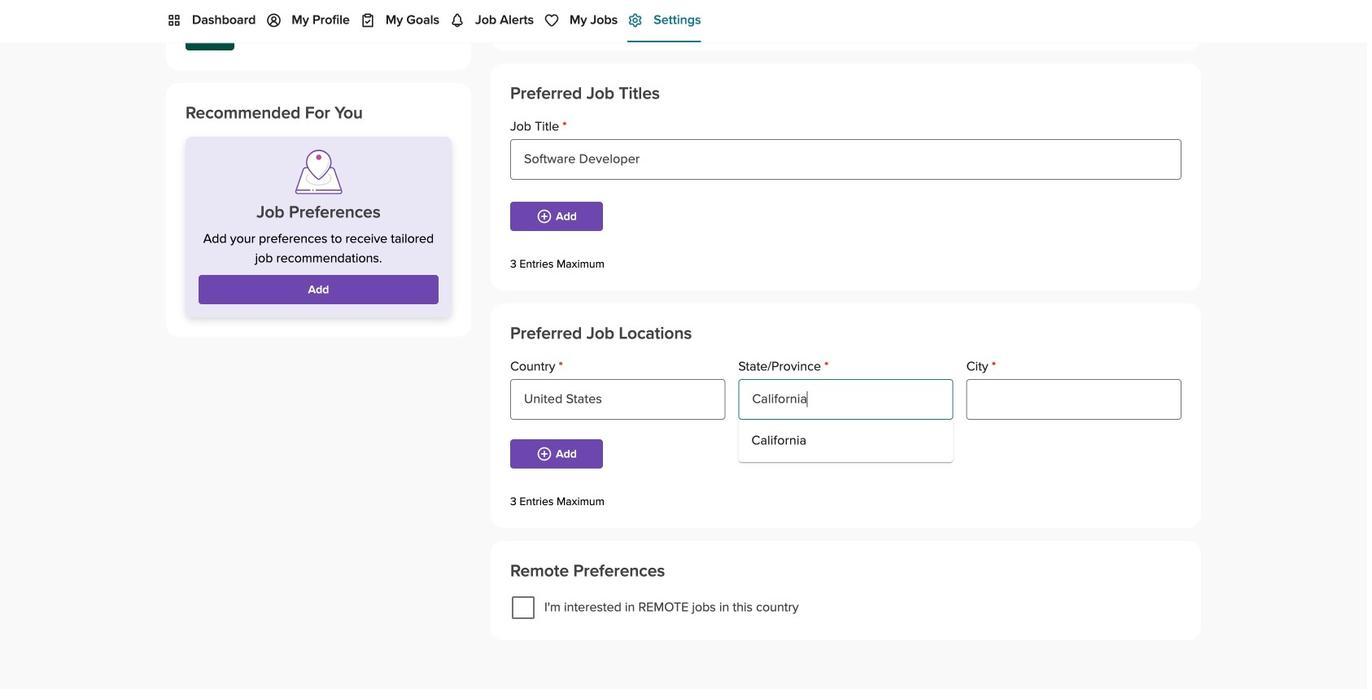 Task type: locate. For each thing, give the bounding box(es) containing it.
option
[[739, 427, 954, 456]]

menu bar
[[147, 0, 1221, 42]]

None text field
[[510, 139, 1182, 180], [739, 379, 954, 420], [967, 379, 1182, 420], [510, 139, 1182, 180], [739, 379, 954, 420], [967, 379, 1182, 420]]

None text field
[[510, 379, 726, 420]]

profile photo image
[[186, 2, 234, 50]]



Task type: describe. For each thing, give the bounding box(es) containing it.
edit profile image
[[436, 18, 452, 34]]



Task type: vqa. For each thing, say whether or not it's contained in the screenshot.
profile photo
yes



